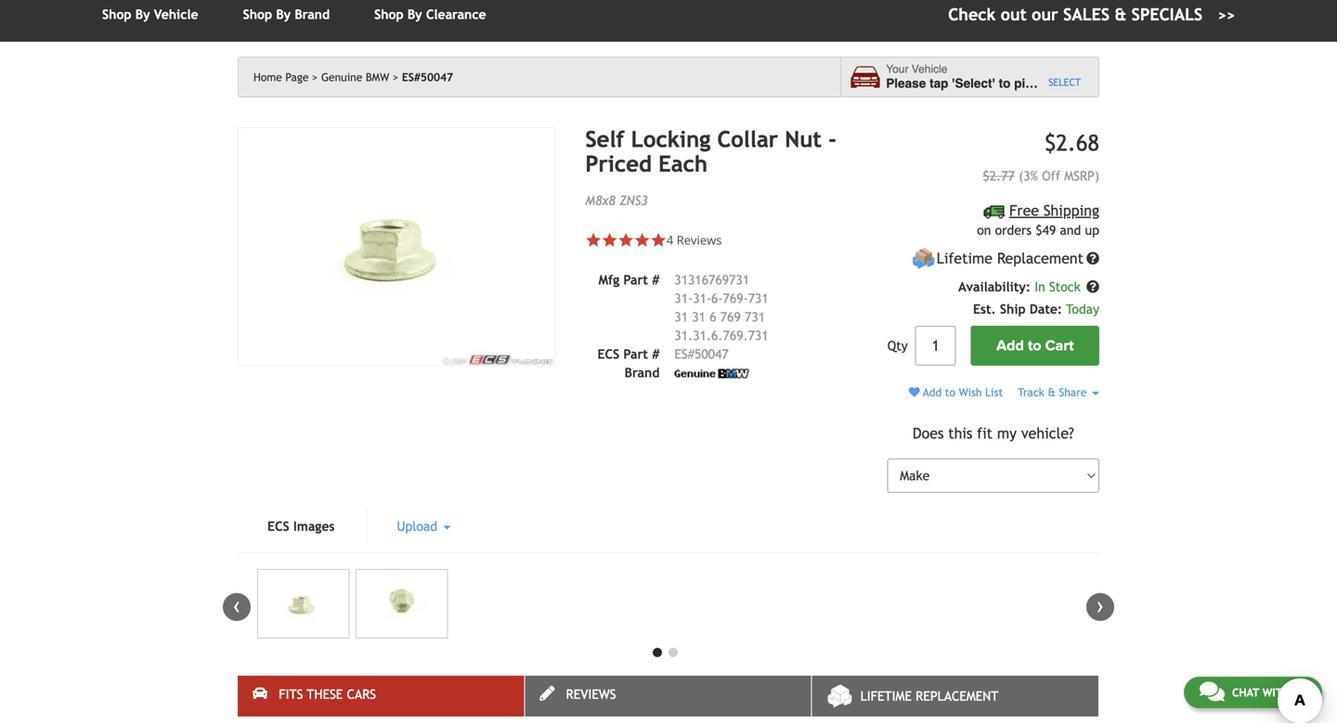 Task type: describe. For each thing, give the bounding box(es) containing it.
track
[[1018, 386, 1045, 399]]

fits
[[279, 688, 303, 703]]

with
[[1263, 687, 1291, 700]]

self
[[586, 126, 625, 152]]

fits these cars
[[279, 688, 376, 703]]

heart image
[[909, 387, 920, 398]]

es# 50047 brand
[[625, 347, 729, 380]]

shop for shop by vehicle
[[102, 7, 131, 22]]

6-
[[712, 291, 723, 306]]

your vehicle please tap 'select' to pick a vehicle
[[887, 63, 1097, 91]]

mfg
[[599, 273, 620, 287]]

availability:
[[959, 280, 1031, 295]]

-
[[829, 126, 837, 152]]

31316769731 31-31-6-769-731 31 31 6 769 731 31.31.6.769.731 ecs part #
[[598, 273, 769, 362]]

‹ link
[[223, 594, 251, 622]]

(3%
[[1019, 168, 1039, 183]]

m8x8 zns3
[[586, 193, 648, 208]]

stock
[[1050, 280, 1081, 295]]

us
[[1294, 687, 1307, 700]]

off
[[1043, 168, 1061, 183]]

cars
[[347, 688, 376, 703]]

these
[[307, 688, 343, 703]]

images
[[293, 519, 335, 534]]

ecs inside "31316769731 31-31-6-769-731 31 31 6 769 731 31.31.6.769.731 ecs part #"
[[598, 347, 620, 362]]

in
[[1035, 280, 1046, 295]]

0 horizontal spatial lifetime
[[861, 690, 912, 704]]

shop by vehicle link
[[102, 7, 198, 22]]

date:
[[1030, 302, 1063, 317]]

each
[[659, 151, 708, 177]]

specials
[[1132, 5, 1203, 24]]

does
[[913, 425, 944, 442]]

2 31- from the left
[[693, 291, 712, 306]]

home
[[254, 71, 282, 84]]

shipping
[[1044, 202, 1100, 219]]

es#
[[675, 347, 695, 362]]

this
[[949, 425, 973, 442]]

1 31- from the left
[[675, 291, 693, 306]]

4 star image from the left
[[651, 232, 667, 248]]

3 star image from the left
[[634, 232, 651, 248]]

1 star image from the left
[[586, 232, 602, 248]]

msrp)
[[1065, 168, 1100, 183]]

ship
[[1000, 302, 1026, 317]]

fit
[[978, 425, 993, 442]]

self locking collar nut - priced each
[[586, 126, 837, 177]]

est. ship date: today
[[974, 302, 1100, 317]]

0 vertical spatial replacement
[[998, 250, 1084, 267]]

add to wish list link
[[909, 386, 1004, 399]]

add to wish list
[[920, 386, 1004, 399]]

page
[[286, 71, 309, 84]]

up
[[1086, 223, 1100, 238]]

0 vertical spatial lifetime replacement
[[937, 250, 1084, 267]]

on
[[978, 223, 992, 238]]

does this fit my vehicle?
[[913, 425, 1075, 442]]

free
[[1010, 202, 1040, 219]]

chat with us
[[1233, 687, 1307, 700]]

31.31.6.769.731
[[675, 328, 769, 343]]

by for vehicle
[[135, 7, 150, 22]]

nut
[[785, 126, 822, 152]]

& for track
[[1048, 386, 1056, 399]]

upload button
[[367, 508, 481, 546]]

m8x8
[[586, 193, 616, 208]]

a
[[1043, 76, 1051, 91]]

chat with us link
[[1184, 677, 1323, 709]]

sales & specials
[[1064, 5, 1203, 24]]

2 star image from the left
[[602, 232, 618, 248]]

and
[[1061, 223, 1082, 238]]

tap
[[930, 76, 949, 91]]

to inside your vehicle please tap 'select' to pick a vehicle
[[999, 76, 1011, 91]]

please
[[887, 76, 927, 91]]

orders
[[996, 223, 1032, 238]]

shop by vehicle
[[102, 7, 198, 22]]

4
[[667, 232, 674, 248]]

4 reviews
[[667, 232, 722, 248]]

home page
[[254, 71, 309, 84]]

part inside "31316769731 31-31-6-769-731 31 31 6 769 731 31.31.6.769.731 ecs part #"
[[624, 347, 648, 362]]

shop by clearance link
[[374, 7, 486, 22]]

upload
[[397, 519, 442, 534]]

50047
[[695, 347, 729, 362]]

31 31 6 769 731
[[675, 310, 766, 325]]

add for add to wish list
[[924, 386, 942, 399]]

0 vertical spatial lifetime
[[937, 250, 993, 267]]

sales & specials link
[[949, 2, 1236, 27]]

1 vertical spatial lifetime replacement
[[861, 690, 999, 704]]

ecs inside 'link'
[[268, 519, 290, 534]]

star image
[[618, 232, 634, 248]]

replacement inside lifetime replacement link
[[916, 690, 999, 704]]

add for add to cart
[[997, 337, 1025, 355]]

›
[[1097, 594, 1105, 618]]

genuine bmw link
[[321, 71, 399, 84]]



Task type: locate. For each thing, give the bounding box(es) containing it.
3 by from the left
[[408, 7, 422, 22]]

1 shop from the left
[[102, 7, 131, 22]]

1 horizontal spatial by
[[276, 7, 291, 22]]

star image left 4
[[634, 232, 651, 248]]

1 question circle image from the top
[[1087, 252, 1100, 265]]

1 vertical spatial #
[[652, 347, 660, 362]]

1 horizontal spatial reviews
[[677, 232, 722, 248]]

wish
[[959, 386, 982, 399]]

replacement
[[998, 250, 1084, 267], [916, 690, 999, 704]]

2 horizontal spatial by
[[408, 7, 422, 22]]

home page link
[[254, 71, 318, 84]]

$2.77
[[983, 168, 1015, 183]]

0 vertical spatial add
[[997, 337, 1025, 355]]

0 horizontal spatial vehicle
[[154, 7, 198, 22]]

track & share button
[[1018, 386, 1100, 399]]

1 vertical spatial brand
[[625, 365, 660, 380]]

lifetime replacement
[[937, 250, 1084, 267], [861, 690, 999, 704]]

free shipping image
[[985, 206, 1006, 219]]

0 vertical spatial ecs
[[598, 347, 620, 362]]

1 horizontal spatial lifetime
[[937, 250, 993, 267]]

1 by from the left
[[135, 7, 150, 22]]

1 vertical spatial vehicle
[[912, 63, 948, 76]]

None text field
[[916, 326, 957, 366]]

ecs left images
[[268, 519, 290, 534]]

shop by clearance
[[374, 7, 486, 22]]

1 vertical spatial ecs
[[268, 519, 290, 534]]

locking
[[631, 126, 711, 152]]

ecs images link
[[238, 508, 365, 546]]

1 horizontal spatial &
[[1115, 5, 1127, 24]]

1 horizontal spatial ecs
[[598, 347, 620, 362]]

1 horizontal spatial brand
[[625, 365, 660, 380]]

chat
[[1233, 687, 1260, 700]]

star image left star icon
[[586, 232, 602, 248]]

shop
[[102, 7, 131, 22], [243, 7, 272, 22], [374, 7, 404, 22]]

2 question circle image from the top
[[1087, 281, 1100, 294]]

31316769731
[[675, 273, 750, 287]]

& for sales
[[1115, 5, 1127, 24]]

shop for shop by clearance
[[374, 7, 404, 22]]

ecs images
[[268, 519, 335, 534]]

shop by brand link
[[243, 7, 330, 22]]

0 vertical spatial question circle image
[[1087, 252, 1100, 265]]

1 vertical spatial &
[[1048, 386, 1056, 399]]

question circle image for in stock
[[1087, 281, 1100, 294]]

0 horizontal spatial add
[[924, 386, 942, 399]]

my
[[998, 425, 1017, 442]]

1 horizontal spatial to
[[999, 76, 1011, 91]]

1 horizontal spatial add
[[997, 337, 1025, 355]]

brand up page
[[295, 7, 330, 22]]

today
[[1067, 302, 1100, 317]]

# inside "31316769731 31-31-6-769-731 31 31 6 769 731 31.31.6.769.731 ecs part #"
[[652, 347, 660, 362]]

genuine bmw image
[[675, 369, 749, 379]]

'select'
[[953, 76, 996, 91]]

sales
[[1064, 5, 1110, 24]]

lifetime replacement link
[[813, 677, 1099, 717]]

add inside button
[[997, 337, 1025, 355]]

ecs
[[598, 347, 620, 362], [268, 519, 290, 534]]

est.
[[974, 302, 997, 317]]

question circle image down up
[[1087, 252, 1100, 265]]

track & share
[[1018, 386, 1091, 399]]

# left es#
[[652, 347, 660, 362]]

0 horizontal spatial shop
[[102, 7, 131, 22]]

add down the 'ship'
[[997, 337, 1025, 355]]

1 vertical spatial add
[[924, 386, 942, 399]]

to left pick
[[999, 76, 1011, 91]]

vehicle
[[154, 7, 198, 22], [912, 63, 948, 76]]

1 # from the top
[[652, 273, 660, 287]]

31-
[[675, 291, 693, 306], [693, 291, 712, 306]]

fits these cars link
[[238, 677, 524, 717]]

es#50047 - 31316769731 - self locking collar nut - priced each - m8x8 zns3 - genuine bmw - bmw mini image
[[238, 127, 556, 367], [257, 570, 350, 639], [356, 570, 448, 639]]

› link
[[1087, 594, 1115, 622]]

star image up mfg
[[602, 232, 618, 248]]

31- left '6-'
[[675, 291, 693, 306]]

769-
[[723, 291, 749, 306]]

1 vertical spatial replacement
[[916, 690, 999, 704]]

bmw
[[366, 71, 390, 84]]

to left wish at the bottom right
[[946, 386, 956, 399]]

1 vertical spatial question circle image
[[1087, 281, 1100, 294]]

brand
[[295, 7, 330, 22], [625, 365, 660, 380]]

1 horizontal spatial vehicle
[[912, 63, 948, 76]]

2 vertical spatial to
[[946, 386, 956, 399]]

brand down "31316769731 31-31-6-769-731 31 31 6 769 731 31.31.6.769.731 ecs part #"
[[625, 365, 660, 380]]

to for add to wish list
[[946, 386, 956, 399]]

part right mfg
[[624, 273, 648, 287]]

0 vertical spatial reviews
[[677, 232, 722, 248]]

3 shop from the left
[[374, 7, 404, 22]]

31- down the 31316769731 at the right top
[[693, 291, 712, 306]]

lifetime
[[937, 250, 993, 267], [861, 690, 912, 704]]

question circle image for lifetime replacement
[[1087, 252, 1100, 265]]

& right sales
[[1115, 5, 1127, 24]]

0 horizontal spatial by
[[135, 7, 150, 22]]

collar
[[718, 126, 779, 152]]

brand for es# 50047 brand
[[625, 365, 660, 380]]

by for brand
[[276, 7, 291, 22]]

by for clearance
[[408, 7, 422, 22]]

0 horizontal spatial ecs
[[268, 519, 290, 534]]

0 horizontal spatial reviews
[[566, 688, 616, 703]]

select
[[1049, 77, 1082, 88]]

mfg part #
[[599, 273, 660, 287]]

list
[[986, 386, 1004, 399]]

0 horizontal spatial to
[[946, 386, 956, 399]]

ecs left es# 50047 brand
[[598, 347, 620, 362]]

es#50047
[[402, 71, 453, 84]]

genuine bmw
[[321, 71, 390, 84]]

your
[[887, 63, 909, 76]]

part
[[624, 273, 648, 287], [624, 347, 648, 362]]

0 vertical spatial brand
[[295, 7, 330, 22]]

$49
[[1036, 223, 1057, 238]]

this product is lifetime replacement eligible image
[[913, 247, 936, 270]]

1 vertical spatial to
[[1028, 337, 1042, 355]]

1 vertical spatial part
[[624, 347, 648, 362]]

brand for shop by brand
[[295, 7, 330, 22]]

free shipping on orders $49 and up
[[978, 202, 1100, 238]]

pick
[[1015, 76, 1040, 91]]

4 reviews link
[[667, 232, 722, 248]]

to for add to cart
[[1028, 337, 1042, 355]]

vehicle
[[1054, 76, 1097, 91]]

1 horizontal spatial shop
[[243, 7, 272, 22]]

0 vertical spatial part
[[624, 273, 648, 287]]

share
[[1060, 386, 1087, 399]]

to inside button
[[1028, 337, 1042, 355]]

shop by brand
[[243, 7, 330, 22]]

1 vertical spatial reviews
[[566, 688, 616, 703]]

star image right star icon
[[651, 232, 667, 248]]

to left the cart
[[1028, 337, 1042, 355]]

question circle image
[[1087, 252, 1100, 265], [1087, 281, 1100, 294]]

by
[[135, 7, 150, 22], [276, 7, 291, 22], [408, 7, 422, 22]]

shop for shop by brand
[[243, 7, 272, 22]]

qty
[[888, 339, 908, 354]]

reviews
[[677, 232, 722, 248], [566, 688, 616, 703]]

select link
[[1049, 75, 1082, 90]]

brand inside es# 50047 brand
[[625, 365, 660, 380]]

question circle image up today
[[1087, 281, 1100, 294]]

add to cart button
[[971, 326, 1100, 366]]

2 part from the top
[[624, 347, 648, 362]]

2.68
[[1057, 130, 1100, 156]]

0 vertical spatial &
[[1115, 5, 1127, 24]]

reviews link
[[525, 677, 812, 717]]

‹
[[233, 594, 241, 618]]

genuine
[[321, 71, 363, 84]]

0 horizontal spatial brand
[[295, 7, 330, 22]]

0 vertical spatial to
[[999, 76, 1011, 91]]

1 part from the top
[[624, 273, 648, 287]]

vehicle?
[[1022, 425, 1075, 442]]

star image
[[586, 232, 602, 248], [602, 232, 618, 248], [634, 232, 651, 248], [651, 232, 667, 248]]

2 by from the left
[[276, 7, 291, 22]]

# right mfg
[[652, 273, 660, 287]]

$2.77 (3% off msrp)
[[983, 168, 1100, 183]]

add right heart icon
[[924, 386, 942, 399]]

& right track
[[1048, 386, 1056, 399]]

part left es#
[[624, 347, 648, 362]]

0 vertical spatial vehicle
[[154, 7, 198, 22]]

add
[[997, 337, 1025, 355], [924, 386, 942, 399]]

0 horizontal spatial &
[[1048, 386, 1056, 399]]

vehicle inside your vehicle please tap 'select' to pick a vehicle
[[912, 63, 948, 76]]

731
[[749, 291, 769, 306]]

2 horizontal spatial to
[[1028, 337, 1042, 355]]

zns3
[[620, 193, 648, 208]]

priced
[[586, 151, 652, 177]]

comments image
[[1200, 681, 1225, 703]]

2 horizontal spatial shop
[[374, 7, 404, 22]]

cart
[[1046, 337, 1074, 355]]

1 vertical spatial lifetime
[[861, 690, 912, 704]]

2 shop from the left
[[243, 7, 272, 22]]

0 vertical spatial #
[[652, 273, 660, 287]]

2 # from the top
[[652, 347, 660, 362]]



Task type: vqa. For each thing, say whether or not it's contained in the screenshot.
Track & Share dropdown button
yes



